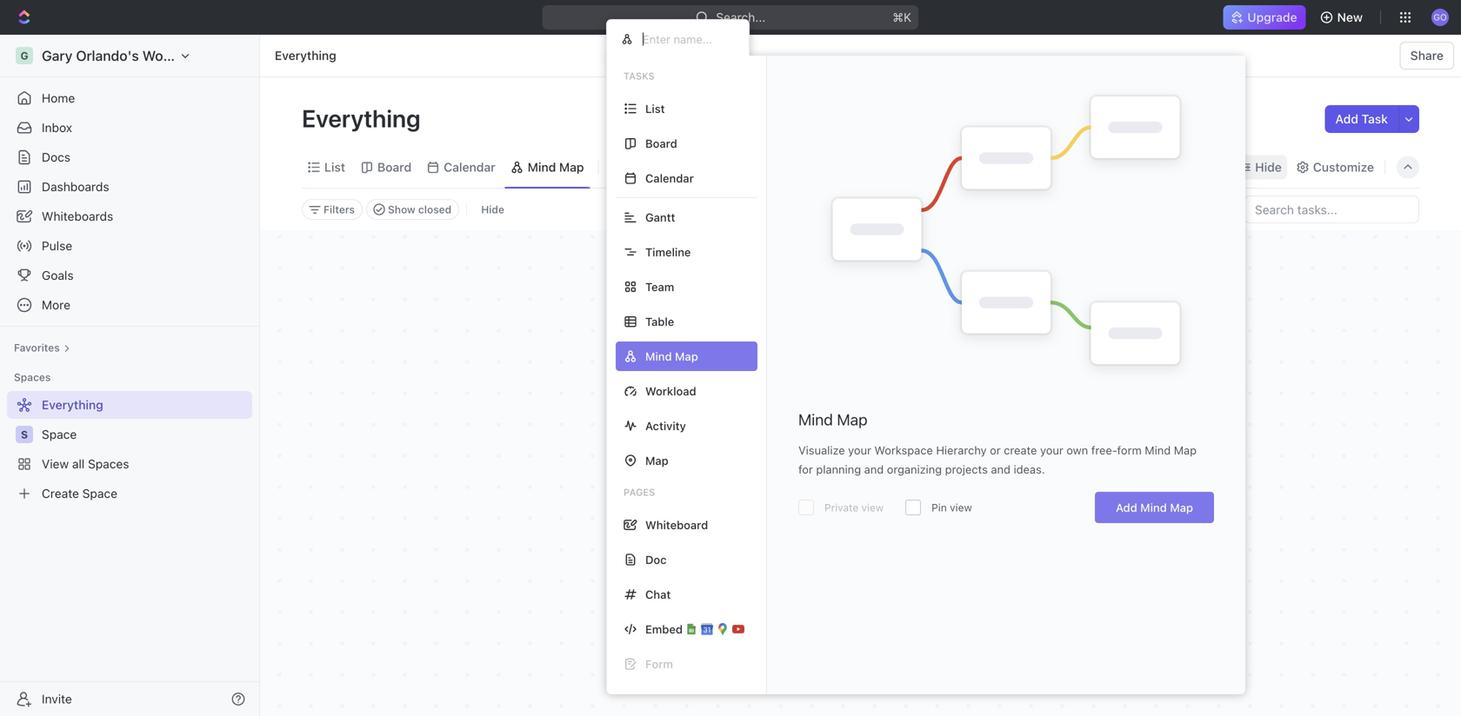 Task type: describe. For each thing, give the bounding box(es) containing it.
1 horizontal spatial mind map
[[798, 411, 868, 429]]

results
[[859, 528, 907, 547]]

customize button
[[1291, 155, 1379, 180]]

activity
[[645, 420, 686, 433]]

list link
[[321, 155, 345, 180]]

upgrade link
[[1223, 5, 1306, 30]]

embed
[[645, 623, 683, 636]]

free-
[[1091, 444, 1117, 457]]

private
[[825, 502, 859, 514]]

pulse
[[42, 239, 72, 253]]

view button
[[606, 155, 662, 180]]

home link
[[7, 84, 252, 112]]

map inside visualize your workspace hierarchy or create your own free-form mind map for planning and organizing projects and ideas.
[[1174, 444, 1197, 457]]

show closed
[[388, 204, 452, 216]]

0 vertical spatial everything
[[275, 48, 336, 63]]

docs
[[42, 150, 70, 164]]

0 vertical spatial board
[[645, 137, 677, 150]]

board link
[[374, 155, 412, 180]]

projects
[[945, 463, 988, 476]]

form
[[1117, 444, 1142, 457]]

view for pin view
[[950, 502, 972, 514]]

mind inside mind map link
[[528, 160, 556, 174]]

own
[[1067, 444, 1088, 457]]

⌘k
[[893, 10, 912, 24]]

spaces
[[14, 371, 51, 384]]

for
[[798, 463, 813, 476]]

planning
[[816, 463, 861, 476]]

workload
[[645, 385, 696, 398]]

mind down form
[[1140, 502, 1167, 515]]

add for add mind map
[[1116, 502, 1137, 515]]

goals
[[42, 268, 74, 283]]

closed
[[418, 204, 452, 216]]

Enter name... field
[[641, 32, 735, 47]]

team
[[645, 280, 674, 294]]

pin view
[[932, 502, 972, 514]]

inbox
[[42, 120, 72, 135]]

add mind map
[[1116, 502, 1193, 515]]

create
[[1004, 444, 1037, 457]]

ideas.
[[1014, 463, 1045, 476]]

dashboards link
[[7, 173, 252, 201]]

timeline
[[645, 246, 691, 259]]

new
[[1337, 10, 1363, 24]]

inbox link
[[7, 114, 252, 142]]

no
[[764, 528, 784, 547]]

chat
[[645, 588, 671, 601]]

doc
[[645, 554, 667, 567]]

gantt
[[645, 211, 675, 224]]

hide button
[[474, 199, 511, 220]]

view
[[628, 160, 656, 174]]

customize
[[1313, 160, 1374, 174]]

show closed button
[[366, 199, 459, 220]]

calendar link
[[440, 155, 495, 180]]

list inside list link
[[324, 160, 345, 174]]

visualize your workspace hierarchy or create your own free-form mind map for planning and organizing projects and ideas.
[[798, 444, 1197, 476]]

favorites
[[14, 342, 60, 354]]

whiteboards
[[42, 209, 113, 224]]



Task type: locate. For each thing, give the bounding box(es) containing it.
1 horizontal spatial add
[[1336, 112, 1359, 126]]

0 horizontal spatial mind map
[[528, 160, 584, 174]]

view right pin
[[950, 502, 972, 514]]

1 horizontal spatial and
[[991, 463, 1011, 476]]

search...
[[716, 10, 766, 24]]

organizing
[[887, 463, 942, 476]]

1 horizontal spatial calendar
[[645, 172, 694, 185]]

0 horizontal spatial list
[[324, 160, 345, 174]]

found.
[[911, 528, 957, 547]]

0 horizontal spatial add
[[1116, 502, 1137, 515]]

matching
[[788, 528, 855, 547]]

board up the view
[[645, 137, 677, 150]]

workspace
[[875, 444, 933, 457]]

2 and from the left
[[991, 463, 1011, 476]]

calendar up gantt
[[645, 172, 694, 185]]

list
[[645, 102, 665, 115], [324, 160, 345, 174]]

1 vertical spatial hide
[[481, 204, 504, 216]]

Search tasks... text field
[[1245, 197, 1419, 223]]

and down the 'workspace'
[[864, 463, 884, 476]]

pulse link
[[7, 232, 252, 260]]

hide inside dropdown button
[[1255, 160, 1282, 174]]

1 view from the left
[[862, 502, 884, 514]]

map
[[559, 160, 584, 174], [837, 411, 868, 429], [1174, 444, 1197, 457], [645, 454, 669, 467], [1170, 502, 1193, 515]]

add inside 'button'
[[1336, 112, 1359, 126]]

docs link
[[7, 144, 252, 171]]

mind right calendar link on the top of the page
[[528, 160, 556, 174]]

0 horizontal spatial board
[[377, 160, 412, 174]]

mind map up visualize
[[798, 411, 868, 429]]

add down form
[[1116, 502, 1137, 515]]

hierarchy
[[936, 444, 987, 457]]

2 view from the left
[[950, 502, 972, 514]]

share
[[1410, 48, 1444, 63]]

add task
[[1336, 112, 1388, 126]]

view for private view
[[862, 502, 884, 514]]

calendar up hide button
[[444, 160, 495, 174]]

1 vertical spatial board
[[377, 160, 412, 174]]

goals link
[[7, 262, 252, 290]]

hide
[[1255, 160, 1282, 174], [481, 204, 504, 216]]

your left own
[[1040, 444, 1064, 457]]

mind up visualize
[[798, 411, 833, 429]]

and
[[864, 463, 884, 476], [991, 463, 1011, 476]]

0 vertical spatial add
[[1336, 112, 1359, 126]]

1 your from the left
[[848, 444, 871, 457]]

0 horizontal spatial view
[[862, 502, 884, 514]]

list left board link
[[324, 160, 345, 174]]

and down "or"
[[991, 463, 1011, 476]]

1 horizontal spatial view
[[950, 502, 972, 514]]

hide down calendar link on the top of the page
[[481, 204, 504, 216]]

your up planning
[[848, 444, 871, 457]]

mind inside visualize your workspace hierarchy or create your own free-form mind map for planning and organizing projects and ideas.
[[1145, 444, 1171, 457]]

everything
[[275, 48, 336, 63], [302, 104, 426, 133]]

1 horizontal spatial hide
[[1255, 160, 1282, 174]]

share button
[[1400, 42, 1454, 70]]

add task button
[[1325, 105, 1399, 133]]

board
[[645, 137, 677, 150], [377, 160, 412, 174]]

whiteboards link
[[7, 203, 252, 230]]

1 horizontal spatial your
[[1040, 444, 1064, 457]]

hide inside button
[[481, 204, 504, 216]]

search
[[1186, 160, 1226, 174]]

0 vertical spatial mind map
[[528, 160, 584, 174]]

visualize
[[798, 444, 845, 457]]

pages
[[624, 487, 655, 498]]

mind
[[528, 160, 556, 174], [798, 411, 833, 429], [1145, 444, 1171, 457], [1140, 502, 1167, 515]]

everything link
[[270, 45, 341, 66]]

calendar
[[444, 160, 495, 174], [645, 172, 694, 185]]

view right private
[[862, 502, 884, 514]]

search button
[[1163, 155, 1231, 180]]

table
[[645, 315, 674, 328]]

add for add task
[[1336, 112, 1359, 126]]

0 horizontal spatial and
[[864, 463, 884, 476]]

mind map link
[[524, 155, 584, 180]]

upgrade
[[1248, 10, 1297, 24]]

dashboards
[[42, 180, 109, 194]]

2 your from the left
[[1040, 444, 1064, 457]]

tree inside sidebar "navigation"
[[7, 391, 252, 508]]

or
[[990, 444, 1001, 457]]

0 horizontal spatial calendar
[[444, 160, 495, 174]]

0 horizontal spatial your
[[848, 444, 871, 457]]

1 vertical spatial mind map
[[798, 411, 868, 429]]

0 vertical spatial hide
[[1255, 160, 1282, 174]]

show
[[388, 204, 415, 216]]

tree
[[7, 391, 252, 508]]

home
[[42, 91, 75, 105]]

mind right form
[[1145, 444, 1171, 457]]

0 horizontal spatial hide
[[481, 204, 504, 216]]

your
[[848, 444, 871, 457], [1040, 444, 1064, 457]]

new button
[[1313, 3, 1373, 31]]

private view
[[825, 502, 884, 514]]

1 vertical spatial everything
[[302, 104, 426, 133]]

invite
[[42, 692, 72, 707]]

tasks
[[624, 70, 655, 82]]

add
[[1336, 112, 1359, 126], [1116, 502, 1137, 515]]

0 vertical spatial list
[[645, 102, 665, 115]]

no matching results found.
[[764, 528, 957, 547]]

task
[[1362, 112, 1388, 126]]

add left task
[[1336, 112, 1359, 126]]

1 horizontal spatial list
[[645, 102, 665, 115]]

1 vertical spatial add
[[1116, 502, 1137, 515]]

board up show
[[377, 160, 412, 174]]

hide right 'search'
[[1255, 160, 1282, 174]]

whiteboard
[[645, 519, 708, 532]]

view
[[862, 502, 884, 514], [950, 502, 972, 514]]

hide button
[[1234, 155, 1287, 180]]

mind map
[[528, 160, 584, 174], [798, 411, 868, 429]]

1 and from the left
[[864, 463, 884, 476]]

1 vertical spatial list
[[324, 160, 345, 174]]

1 horizontal spatial board
[[645, 137, 677, 150]]

view button
[[606, 147, 662, 188]]

mind map left view dropdown button
[[528, 160, 584, 174]]

favorites button
[[7, 337, 77, 358]]

pin
[[932, 502, 947, 514]]

sidebar navigation
[[0, 35, 260, 717]]

form
[[645, 658, 673, 671]]

list down tasks
[[645, 102, 665, 115]]



Task type: vqa. For each thing, say whether or not it's contained in the screenshot.
Welcome! to the left
no



